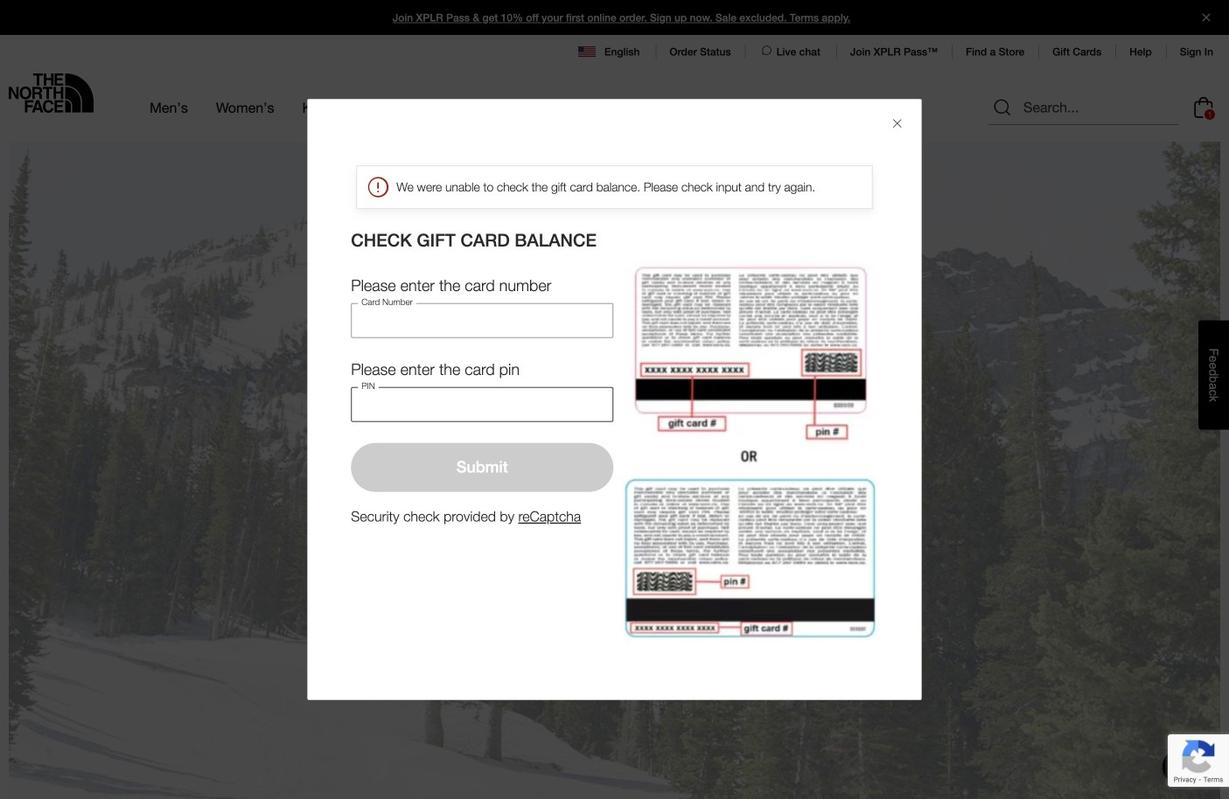 Task type: vqa. For each thing, say whether or not it's contained in the screenshot.
now.
no



Task type: locate. For each thing, give the bounding box(es) containing it.
search all image
[[992, 97, 1013, 118]]

None text field
[[351, 303, 614, 338]]

None text field
[[351, 387, 614, 422]]

Search search field
[[989, 90, 1178, 125]]



Task type: describe. For each thing, give the bounding box(es) containing it.
the north face home page image
[[9, 73, 94, 113]]

close image
[[1195, 14, 1218, 21]]

shop gift cards at the north face image
[[9, 142, 1220, 800]]

gift card back image
[[623, 261, 878, 638]]



